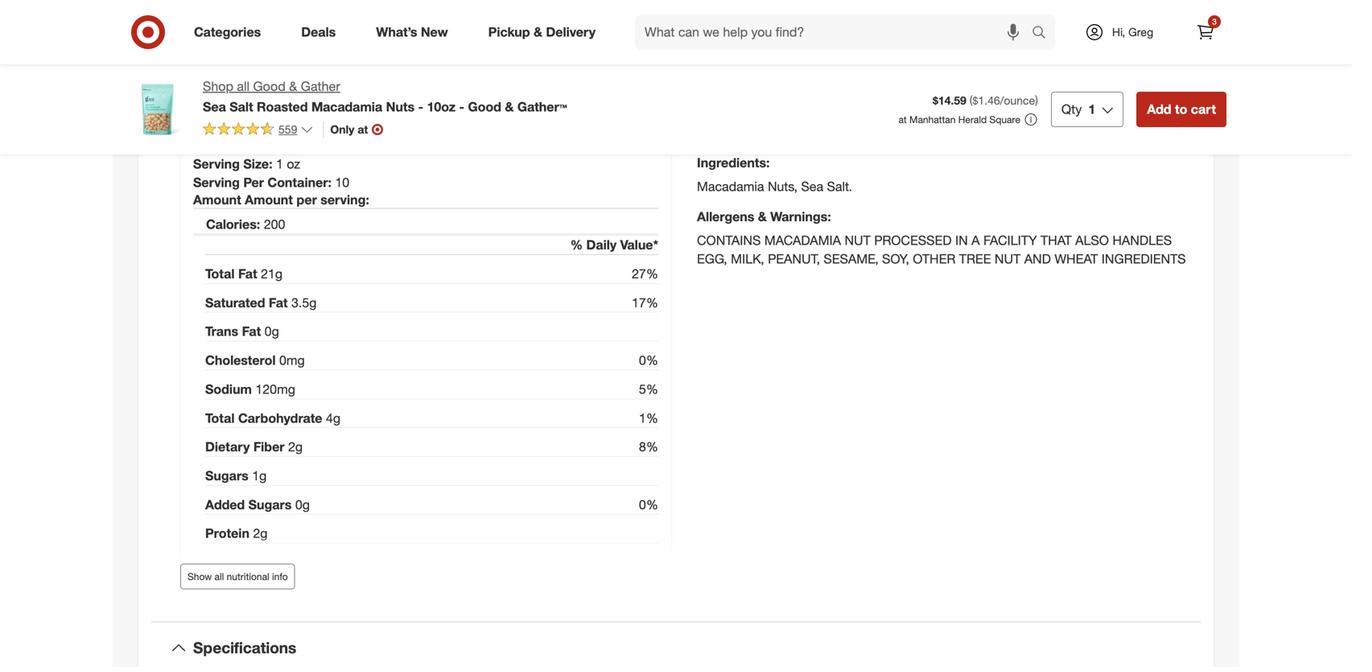 Task type: locate. For each thing, give the bounding box(es) containing it.
0 vertical spatial 1
[[1088, 101, 1095, 117]]

- right nuts
[[418, 99, 423, 115]]

1 horizontal spatial info
[[272, 571, 288, 583]]

hi, greg
[[1112, 25, 1153, 39]]

ingredients
[[1102, 251, 1186, 267]]

0 horizontal spatial info
[[237, 113, 265, 132]]

$14.59 ( $1.46 /ounce )
[[933, 93, 1038, 108]]

info right nutritional
[[272, 571, 288, 583]]

herald
[[958, 113, 987, 126]]

1 - from the left
[[418, 99, 423, 115]]

show all nutritional info
[[188, 571, 288, 583]]

0 horizontal spatial 0
[[265, 324, 272, 339]]

0% up 5%
[[639, 353, 658, 368]]

fat
[[238, 266, 257, 282], [269, 295, 288, 311], [242, 324, 261, 339]]

2 total from the top
[[205, 410, 235, 426]]

1 down dietary fiber 2 g
[[252, 468, 259, 484]]

1 horizontal spatial 2
[[288, 439, 295, 455]]

0 vertical spatial all
[[237, 78, 250, 94]]

0 vertical spatial 0
[[265, 324, 272, 339]]

info left 559
[[237, 113, 265, 132]]

and
[[1024, 251, 1051, 267]]

0
[[265, 324, 272, 339], [279, 353, 286, 368], [295, 497, 302, 512]]

sodium 120 mg
[[205, 381, 295, 397]]

sea
[[203, 99, 226, 115]]

oz
[[287, 156, 300, 172]]

1 horizontal spatial 1
[[276, 156, 283, 172]]

10oz
[[427, 99, 456, 115]]

total up saturated
[[205, 266, 235, 282]]

1 vertical spatial all
[[214, 571, 224, 583]]

nut up sesame,
[[845, 233, 871, 248]]

protein 2 g
[[205, 526, 268, 541]]

4
[[326, 410, 333, 426]]

10
[[335, 175, 349, 190]]

)
[[1035, 93, 1038, 108]]

label info
[[193, 113, 265, 132]]

amount amount per serving :
[[193, 192, 369, 207]]

in
[[955, 233, 968, 248]]

2 0% from the top
[[639, 497, 658, 512]]

all inside shop all good & gather sea salt roasted macadamia nuts - 10oz - good & gather™
[[237, 78, 250, 94]]

1 vertical spatial mg
[[277, 381, 295, 397]]

serving
[[321, 192, 366, 207]]

& up the roasted
[[289, 78, 297, 94]]

cholesterol
[[205, 353, 276, 368]]

what's
[[376, 24, 417, 40]]

0% for mg
[[639, 353, 658, 368]]

total fat 21 g
[[205, 266, 282, 282]]

2 vertical spatial 1
[[252, 468, 259, 484]]

0 horizontal spatial amount
[[193, 192, 241, 207]]

mg up sodium 120 mg
[[286, 353, 305, 368]]

specifications button
[[151, 623, 1201, 667]]

specifications
[[193, 639, 296, 657]]

$1.46
[[973, 93, 1000, 108]]

1
[[1088, 101, 1095, 117], [276, 156, 283, 172], [252, 468, 259, 484]]

shop
[[203, 78, 233, 94]]

categories
[[194, 24, 261, 40]]

0 vertical spatial serving
[[193, 156, 240, 172]]

1 horizontal spatial -
[[459, 99, 464, 115]]

g for trans fat 0 g
[[272, 324, 279, 339]]

pickup
[[488, 24, 530, 40]]

total up dietary
[[205, 410, 235, 426]]

2 vertical spatial 0
[[295, 497, 302, 512]]

0 for added sugars
[[295, 497, 302, 512]]

amount up the 'calories:'
[[193, 192, 241, 207]]

saturated
[[205, 295, 265, 311]]

& left "gather™"
[[505, 99, 514, 115]]

0% for g
[[639, 497, 658, 512]]

1 vertical spatial info
[[272, 571, 288, 583]]

0 vertical spatial total
[[205, 266, 235, 282]]

fat up cholesterol 0 mg
[[242, 324, 261, 339]]

0 down saturated fat 3.5 g
[[265, 324, 272, 339]]

mg for cholesterol 0 mg
[[286, 353, 305, 368]]

good right 10oz
[[468, 99, 501, 115]]

1 horizontal spatial good
[[468, 99, 501, 115]]

-
[[418, 99, 423, 115], [459, 99, 464, 115]]

1 vertical spatial 1
[[276, 156, 283, 172]]

deals
[[301, 24, 336, 40]]

1 vertical spatial total
[[205, 410, 235, 426]]

good up the roasted
[[253, 78, 286, 94]]

only at
[[330, 122, 368, 136]]

calories:
[[206, 216, 260, 232]]

total
[[205, 266, 235, 282], [205, 410, 235, 426]]

label info button
[[151, 97, 1201, 148]]

at left manhattan
[[899, 113, 907, 126]]

1 amount from the left
[[193, 192, 241, 207]]

value*
[[620, 237, 658, 253]]

1 0% from the top
[[639, 353, 658, 368]]

sugars down dietary
[[205, 468, 249, 484]]

1 vertical spatial 0
[[279, 353, 286, 368]]

0 vertical spatial nut
[[845, 233, 871, 248]]

all inside button
[[214, 571, 224, 583]]

trans fat 0 g
[[205, 324, 279, 339]]

mg
[[286, 353, 305, 368], [277, 381, 295, 397]]

amount down per
[[245, 192, 293, 207]]

nut down facility
[[995, 251, 1021, 267]]

2 horizontal spatial 1
[[1088, 101, 1095, 117]]

serving left size:
[[193, 156, 240, 172]]

nutritional
[[227, 571, 269, 583]]

0 horizontal spatial good
[[253, 78, 286, 94]]

at right only
[[358, 122, 368, 136]]

serving
[[193, 156, 240, 172], [193, 175, 240, 190]]

2 vertical spatial fat
[[242, 324, 261, 339]]

0% down 8%
[[639, 497, 658, 512]]

2 right fiber
[[288, 439, 295, 455]]

1 vertical spatial 0%
[[639, 497, 658, 512]]

2
[[288, 439, 295, 455], [253, 526, 260, 541]]

0 vertical spatial mg
[[286, 353, 305, 368]]

0 right cholesterol
[[279, 353, 286, 368]]

qty 1
[[1061, 101, 1095, 117]]

salt.
[[827, 179, 852, 194]]

& inside allergens & warnings: contains macadamia nut processed in a facility that also handles egg, milk, peanut, sesame, soy, other tree nut and wheat ingredients
[[758, 209, 767, 224]]

categories link
[[180, 14, 281, 50]]

gather™
[[517, 99, 567, 115]]

dietary
[[205, 439, 250, 455]]

daily
[[586, 237, 617, 253]]

mg up carbohydrate
[[277, 381, 295, 397]]

manhattan
[[909, 113, 956, 126]]

1 total from the top
[[205, 266, 235, 282]]

label
[[193, 113, 233, 132]]

1 right qty
[[1088, 101, 1095, 117]]

1 vertical spatial nut
[[995, 251, 1021, 267]]

shop all good & gather sea salt roasted macadamia nuts - 10oz - good & gather™
[[203, 78, 567, 115]]

0 for trans fat
[[265, 324, 272, 339]]

fat left the 21
[[238, 266, 257, 282]]

&
[[534, 24, 542, 40], [289, 78, 297, 94], [505, 99, 514, 115], [758, 209, 767, 224]]

0 horizontal spatial nut
[[845, 233, 871, 248]]

at manhattan herald square
[[899, 113, 1020, 126]]

0 horizontal spatial all
[[214, 571, 224, 583]]

1 vertical spatial serving
[[193, 175, 240, 190]]

g for dietary fiber 2 g
[[295, 439, 303, 455]]

0 horizontal spatial 2
[[253, 526, 260, 541]]

1%
[[639, 410, 658, 426]]

ingredients:
[[697, 155, 770, 171]]

added sugars 0 g
[[205, 497, 310, 512]]

& right allergens
[[758, 209, 767, 224]]

all right show at the left bottom
[[214, 571, 224, 583]]

serving left per
[[193, 175, 240, 190]]

0 horizontal spatial 1
[[252, 468, 259, 484]]

0 down dietary fiber 2 g
[[295, 497, 302, 512]]

1 horizontal spatial all
[[237, 78, 250, 94]]

0 vertical spatial info
[[237, 113, 265, 132]]

2 down added sugars 0 g
[[253, 526, 260, 541]]

pickup & delivery link
[[475, 14, 616, 50]]

0 vertical spatial fat
[[238, 266, 257, 282]]

pickup & delivery
[[488, 24, 596, 40]]

1 left oz
[[276, 156, 283, 172]]

- right 10oz
[[459, 99, 464, 115]]

at
[[899, 113, 907, 126], [358, 122, 368, 136]]

0 horizontal spatial -
[[418, 99, 423, 115]]

1 horizontal spatial amount
[[245, 192, 293, 207]]

1 vertical spatial 2
[[253, 526, 260, 541]]

1 vertical spatial good
[[468, 99, 501, 115]]

0 vertical spatial 0%
[[639, 353, 658, 368]]

sugars up protein 2 g
[[248, 497, 292, 512]]

2 horizontal spatial 0
[[295, 497, 302, 512]]

all up salt
[[237, 78, 250, 94]]

0%
[[639, 353, 658, 368], [639, 497, 658, 512]]

1 vertical spatial fat
[[269, 295, 288, 311]]

0 horizontal spatial at
[[358, 122, 368, 136]]

g
[[275, 266, 282, 282], [309, 295, 317, 311], [272, 324, 279, 339], [333, 410, 340, 426], [295, 439, 303, 455], [259, 468, 267, 484], [302, 497, 310, 512], [260, 526, 268, 541]]

fat left 3.5
[[269, 295, 288, 311]]

soy,
[[882, 251, 909, 267]]



Task type: describe. For each thing, give the bounding box(es) containing it.
add
[[1147, 101, 1171, 117]]

sugars 1 g
[[205, 468, 267, 484]]

1 horizontal spatial nut
[[995, 251, 1021, 267]]

processed
[[874, 233, 952, 248]]

fat for saturated fat
[[269, 295, 288, 311]]

17%
[[632, 295, 658, 311]]

200
[[264, 216, 285, 232]]

search
[[1024, 26, 1063, 42]]

tree
[[959, 251, 991, 267]]

nuts,
[[768, 179, 797, 194]]

allergens & warnings: contains macadamia nut processed in a facility that also handles egg, milk, peanut, sesame, soy, other tree nut and wheat ingredients
[[697, 209, 1186, 267]]

search button
[[1024, 14, 1063, 53]]

0 vertical spatial sugars
[[205, 468, 249, 484]]

delivery
[[546, 24, 596, 40]]

allergens
[[697, 209, 754, 224]]

(
[[970, 93, 973, 108]]

1 for qty 1
[[1088, 101, 1095, 117]]

only
[[330, 122, 354, 136]]

%
[[570, 237, 583, 253]]

add to cart button
[[1137, 92, 1226, 127]]

a
[[971, 233, 980, 248]]

120
[[255, 381, 277, 397]]

2 amount from the left
[[245, 192, 293, 207]]

1 vertical spatial sugars
[[248, 497, 292, 512]]

saturated fat 3.5 g
[[205, 295, 317, 311]]

serving size: 1 oz serving per container: 10
[[193, 156, 349, 190]]

gather
[[301, 78, 340, 94]]

1 inside serving size: 1 oz serving per container: 10
[[276, 156, 283, 172]]

trans
[[205, 324, 238, 339]]

qty
[[1061, 101, 1082, 117]]

sodium
[[205, 381, 252, 397]]

handles
[[1112, 233, 1172, 248]]

greg
[[1128, 25, 1153, 39]]

square
[[989, 113, 1020, 126]]

ingredients: macadamia nuts, sea salt.
[[697, 155, 852, 194]]

fiber
[[253, 439, 284, 455]]

info inside dropdown button
[[237, 113, 265, 132]]

image of sea salt roasted macadamia nuts - 10oz - good & gather™ image
[[126, 77, 190, 142]]

other
[[913, 251, 956, 267]]

sesame,
[[824, 251, 879, 267]]

8%
[[639, 439, 658, 455]]

2 serving from the top
[[193, 175, 240, 190]]

facility
[[983, 233, 1037, 248]]

1 horizontal spatial at
[[899, 113, 907, 126]]

/ounce
[[1000, 93, 1035, 108]]

2 - from the left
[[459, 99, 464, 115]]

all for shop
[[237, 78, 250, 94]]

1 horizontal spatial 0
[[279, 353, 286, 368]]

new
[[421, 24, 448, 40]]

3
[[1212, 16, 1217, 27]]

559 link
[[203, 121, 313, 140]]

g for total carbohydrate 4 g
[[333, 410, 340, 426]]

3.5
[[291, 295, 309, 311]]

roasted
[[257, 99, 308, 115]]

container:
[[268, 175, 332, 190]]

0 vertical spatial good
[[253, 78, 286, 94]]

g for total fat 21 g
[[275, 266, 282, 282]]

cholesterol 0 mg
[[205, 353, 305, 368]]

mg for sodium 120 mg
[[277, 381, 295, 397]]

warnings:
[[770, 209, 831, 224]]

0 vertical spatial 2
[[288, 439, 295, 455]]

fat for trans fat
[[242, 324, 261, 339]]

to
[[1175, 101, 1187, 117]]

calories: 200
[[206, 216, 285, 232]]

559
[[278, 122, 297, 136]]

3 link
[[1188, 14, 1223, 50]]

g for saturated fat 3.5 g
[[309, 295, 317, 311]]

1 serving from the top
[[193, 156, 240, 172]]

carbohydrate
[[238, 410, 322, 426]]

1 for sugars 1 g
[[252, 468, 259, 484]]

hi,
[[1112, 25, 1125, 39]]

total for total fat
[[205, 266, 235, 282]]

cart
[[1191, 101, 1216, 117]]

21
[[261, 266, 275, 282]]

macadamia
[[311, 99, 382, 115]]

macadamia
[[697, 179, 764, 194]]

macadamia
[[764, 233, 841, 248]]

& right pickup at the left
[[534, 24, 542, 40]]

wheat
[[1055, 251, 1098, 267]]

info inside button
[[272, 571, 288, 583]]

g for added sugars 0 g
[[302, 497, 310, 512]]

all for show
[[214, 571, 224, 583]]

milk,
[[731, 251, 764, 267]]

protein
[[205, 526, 249, 541]]

nuts
[[386, 99, 415, 115]]

also
[[1075, 233, 1109, 248]]

egg,
[[697, 251, 727, 267]]

total for total carbohydrate
[[205, 410, 235, 426]]

5%
[[639, 381, 658, 397]]

total carbohydrate 4 g
[[205, 410, 340, 426]]

show all nutritional info button
[[180, 564, 295, 590]]

salt
[[230, 99, 253, 115]]

dietary fiber 2 g
[[205, 439, 303, 455]]

What can we help you find? suggestions appear below search field
[[635, 14, 1036, 50]]

that
[[1041, 233, 1072, 248]]

contains
[[697, 233, 761, 248]]

add to cart
[[1147, 101, 1216, 117]]

$14.59
[[933, 93, 966, 108]]

fat for total fat
[[238, 266, 257, 282]]

deals link
[[287, 14, 356, 50]]

what's new link
[[362, 14, 468, 50]]

peanut,
[[768, 251, 820, 267]]



Task type: vqa. For each thing, say whether or not it's contained in the screenshot.


